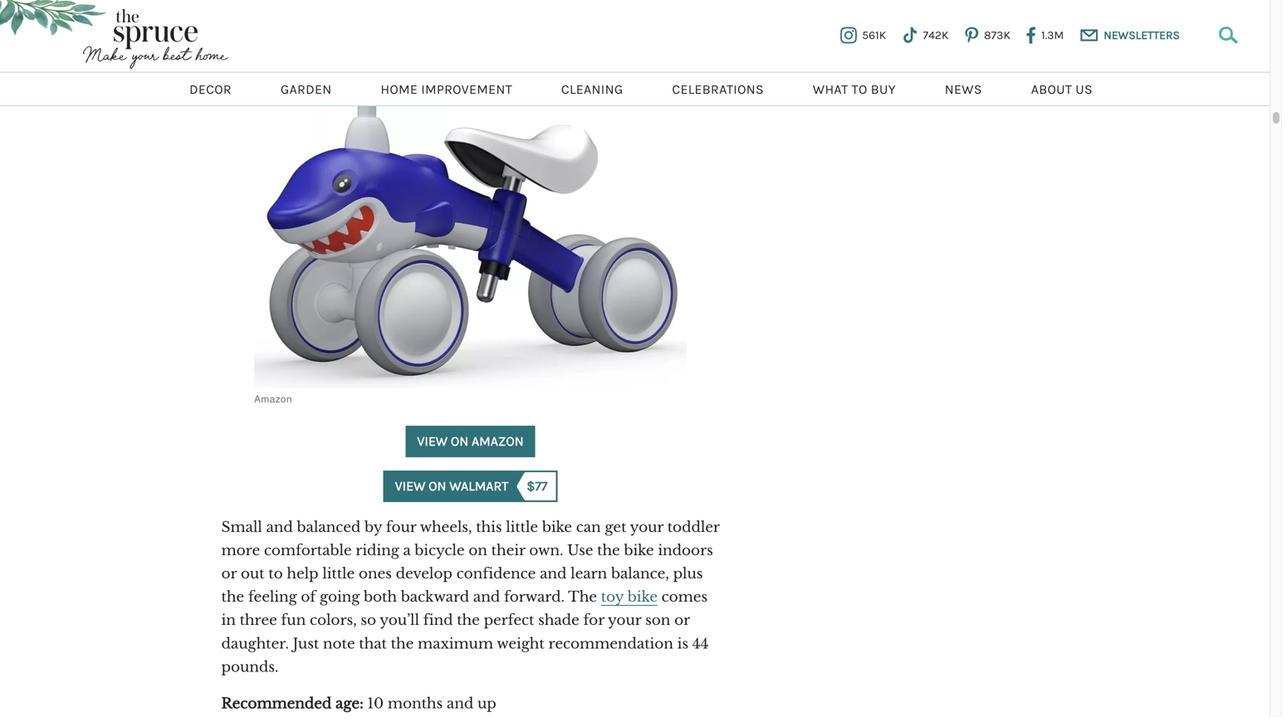 Task type: vqa. For each thing, say whether or not it's contained in the screenshot.
topmost or
yes



Task type: describe. For each thing, give the bounding box(es) containing it.
balanced
[[297, 519, 361, 536]]

10
[[368, 695, 384, 713]]

cleaning
[[561, 82, 623, 97]]

visit the spruce's tiktok image
[[902, 27, 919, 44]]

plus
[[673, 565, 703, 583]]

0 vertical spatial amazon
[[254, 394, 292, 405]]

age:
[[336, 695, 364, 713]]

going
[[320, 589, 360, 606]]

and down own.
[[540, 565, 567, 583]]

garden link
[[281, 73, 332, 104]]

wheels,
[[420, 519, 472, 536]]

months
[[388, 695, 443, 713]]

up
[[478, 695, 496, 713]]

indoors
[[658, 542, 713, 559]]

or inside small and balanced by four wheels, this little bike can get your toddler more comfortable riding a bicycle on their own. use the bike indoors or out to help little ones develop confidence and learn balance, plus the feeling of going both backward and forward. the
[[221, 565, 237, 583]]

view on amazon
[[417, 434, 524, 449]]

on
[[469, 542, 487, 559]]

toy bike link
[[601, 589, 658, 606]]

cleaning link
[[561, 73, 623, 104]]

three
[[240, 612, 277, 629]]

newsletters
[[1104, 28, 1180, 42]]

so
[[361, 612, 376, 629]]

both
[[364, 589, 397, 606]]

for
[[583, 612, 604, 629]]

four
[[386, 519, 416, 536]]

balance,
[[611, 565, 669, 583]]

small and balanced by four wheels, this little bike can get your toddler more comfortable riding a bicycle on their own. use the bike indoors or out to help little ones develop confidence and learn balance, plus the feeling of going both backward and forward. the
[[221, 519, 720, 606]]

on for walmart
[[429, 479, 446, 494]]

0 vertical spatial bike
[[542, 519, 572, 536]]

decor
[[189, 82, 232, 97]]

1 vertical spatial little
[[322, 565, 355, 583]]

learn
[[571, 565, 607, 583]]

home improvement link
[[381, 73, 512, 104]]

by
[[365, 519, 382, 536]]

a
[[403, 542, 411, 559]]

toddler
[[668, 519, 720, 536]]

is
[[677, 635, 688, 653]]

or inside comes in three fun colors, so you'll find the perfect shade for your son or daughter. just note that the maximum weight recommendation is 44 pounds.
[[674, 612, 690, 629]]

this
[[476, 519, 502, 536]]

comes
[[662, 589, 708, 606]]

comes in three fun colors, so you'll find the perfect shade for your son or daughter. just note that the maximum weight recommendation is 44 pounds.
[[221, 589, 709, 676]]

toy bike
[[601, 589, 658, 606]]

the down get
[[597, 542, 620, 559]]

your inside small and balanced by four wheels, this little bike can get your toddler more comfortable riding a bicycle on their own. use the bike indoors or out to help little ones develop confidence and learn balance, plus the feeling of going both backward and forward. the
[[630, 519, 664, 536]]

banner containing decor
[[0, 0, 1282, 106]]

view on amazon link
[[406, 426, 535, 458]]

home
[[381, 82, 418, 97]]

and up the comfortable
[[266, 519, 293, 536]]

on for amazon
[[451, 434, 469, 449]]

perfect
[[484, 612, 534, 629]]

what to buy
[[813, 82, 896, 97]]

feeling
[[248, 589, 297, 606]]

find
[[423, 612, 453, 629]]

about us link
[[1031, 73, 1093, 104]]

what to buy link
[[813, 73, 896, 104]]

about us
[[1031, 82, 1093, 97]]

develop
[[396, 565, 452, 583]]

buy
[[871, 82, 896, 97]]

the up maximum
[[457, 612, 480, 629]]

celebrations link
[[672, 73, 764, 104]]

visit the spruce's instagram image
[[841, 27, 857, 44]]

amazon inside view on amazon "link"
[[472, 434, 524, 449]]

home improvement
[[381, 82, 512, 97]]

ones
[[359, 565, 392, 583]]

just
[[293, 635, 319, 653]]

toy
[[601, 589, 624, 606]]

us
[[1076, 82, 1093, 97]]

0 vertical spatial little
[[506, 519, 538, 536]]

news link
[[945, 73, 982, 104]]

visit the spruce's pinterest image
[[964, 27, 980, 44]]

you'll
[[380, 612, 419, 629]]

backward
[[401, 589, 469, 606]]



Task type: locate. For each thing, give the bounding box(es) containing it.
shade
[[538, 612, 579, 629]]

on
[[451, 434, 469, 449], [429, 479, 446, 494]]

recommendation
[[549, 635, 673, 653]]

visit the spruce's facebook image
[[1023, 27, 1039, 44]]

bike
[[542, 519, 572, 536], [624, 542, 654, 559], [628, 589, 658, 606]]

view for view on amazon
[[417, 434, 448, 449]]

1 horizontal spatial to
[[852, 82, 868, 97]]

1 horizontal spatial or
[[674, 612, 690, 629]]

view
[[417, 434, 448, 449], [395, 479, 426, 494]]

use
[[567, 542, 593, 559]]

more
[[221, 542, 260, 559]]

on left walmart
[[429, 479, 446, 494]]

0 vertical spatial your
[[630, 519, 664, 536]]

and down confidence
[[473, 589, 500, 606]]

recommended age: 10 months and up
[[221, 695, 496, 713]]

view on walmart link
[[383, 471, 558, 503]]

bike up own.
[[542, 519, 572, 536]]

can
[[576, 519, 601, 536]]

colors,
[[310, 612, 357, 629]]

or up is
[[674, 612, 690, 629]]

get
[[605, 519, 627, 536]]

0 horizontal spatial on
[[429, 479, 446, 494]]

1 vertical spatial bike
[[624, 542, 654, 559]]

1 vertical spatial your
[[608, 612, 641, 629]]

your down "toy bike" link on the bottom of page
[[608, 612, 641, 629]]

the up in
[[221, 589, 244, 606]]

the
[[568, 589, 597, 606]]

son
[[645, 612, 671, 629]]

garden
[[281, 82, 332, 97]]

open search form image
[[1219, 27, 1238, 44]]

1 horizontal spatial amazon
[[472, 434, 524, 449]]

to inside what to buy link
[[852, 82, 868, 97]]

or left out
[[221, 565, 237, 583]]

daughter.
[[221, 635, 289, 653]]

weight
[[497, 635, 545, 653]]

bicycle
[[415, 542, 465, 559]]

view for view on walmart
[[395, 479, 426, 494]]

0 vertical spatial on
[[451, 434, 469, 449]]

forward.
[[504, 589, 565, 606]]

1 vertical spatial view
[[395, 479, 426, 494]]

0 vertical spatial view
[[417, 434, 448, 449]]

1 horizontal spatial on
[[451, 434, 469, 449]]

the
[[597, 542, 620, 559], [221, 589, 244, 606], [457, 612, 480, 629], [391, 635, 414, 653]]

view up four
[[395, 479, 426, 494]]

amazon
[[254, 394, 292, 405], [472, 434, 524, 449]]

riding
[[356, 542, 399, 559]]

0 vertical spatial to
[[852, 82, 868, 97]]

2 vertical spatial bike
[[628, 589, 658, 606]]

bike down balance,
[[628, 589, 658, 606]]

44
[[692, 635, 709, 653]]

0 horizontal spatial or
[[221, 565, 237, 583]]

own.
[[529, 542, 563, 559]]

note
[[323, 635, 355, 653]]

little up the "their"
[[506, 519, 538, 536]]

on up the view on walmart
[[451, 434, 469, 449]]

1 vertical spatial amazon
[[472, 434, 524, 449]]

that
[[359, 635, 387, 653]]

their
[[491, 542, 525, 559]]

0 horizontal spatial amazon
[[254, 394, 292, 405]]

None search field
[[1213, 20, 1245, 51]]

view up the view on walmart
[[417, 434, 448, 449]]

newsletters link
[[1104, 27, 1180, 44]]

or
[[221, 565, 237, 583], [674, 612, 690, 629]]

little
[[506, 519, 538, 536], [322, 565, 355, 583]]

decor link
[[189, 73, 232, 104]]

to inside small and balanced by four wheels, this little bike can get your toddler more comfortable riding a bicycle on their own. use the bike indoors or out to help little ones develop confidence and learn balance, plus the feeling of going both backward and forward. the
[[268, 565, 283, 583]]

little up going
[[322, 565, 355, 583]]

comfortable
[[264, 542, 352, 559]]

0 vertical spatial or
[[221, 565, 237, 583]]

banner
[[0, 0, 1282, 106]]

pounds.
[[221, 658, 278, 676]]

1 vertical spatial on
[[429, 479, 446, 494]]

view on walmart
[[395, 479, 509, 494]]

your inside comes in three fun colors, so you'll find the perfect shade for your son or daughter. just note that the maximum weight recommendation is 44 pounds.
[[608, 612, 641, 629]]

what
[[813, 82, 848, 97]]

your
[[630, 519, 664, 536], [608, 612, 641, 629]]

1 vertical spatial to
[[268, 565, 283, 583]]

1 vertical spatial or
[[674, 612, 690, 629]]

bike up balance,
[[624, 542, 654, 559]]

confidence
[[456, 565, 536, 583]]

your right get
[[630, 519, 664, 536]]

view inside "link"
[[417, 434, 448, 449]]

the down you'll
[[391, 635, 414, 653]]

0 horizontal spatial little
[[322, 565, 355, 583]]

fun
[[281, 612, 306, 629]]

recommended
[[221, 695, 332, 713]]

improvement
[[421, 82, 512, 97]]

to
[[852, 82, 868, 97], [268, 565, 283, 583]]

on inside "link"
[[451, 434, 469, 449]]

to left buy
[[852, 82, 868, 97]]

in
[[221, 612, 236, 629]]

0 horizontal spatial to
[[268, 565, 283, 583]]

out
[[241, 565, 265, 583]]

news
[[945, 82, 982, 97]]

ygjt balance bike image
[[254, 45, 687, 389]]

of
[[301, 589, 316, 606]]

small
[[221, 519, 262, 536]]

celebrations
[[672, 82, 764, 97]]

walmart
[[450, 479, 509, 494]]

to right out
[[268, 565, 283, 583]]

help
[[287, 565, 319, 583]]

about
[[1031, 82, 1072, 97]]

and left the up
[[447, 695, 474, 713]]

maximum
[[418, 635, 493, 653]]

1 horizontal spatial little
[[506, 519, 538, 536]]



